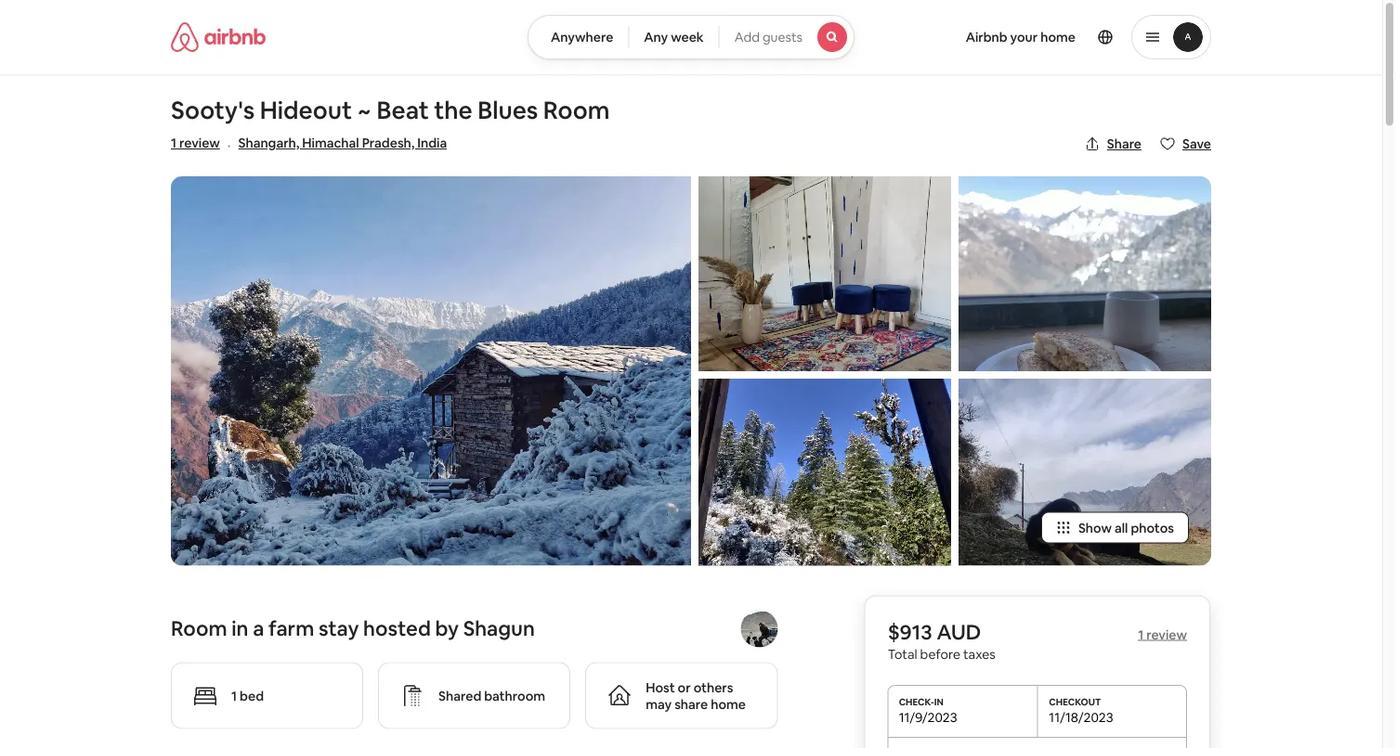 Task type: vqa. For each thing, say whether or not it's contained in the screenshot.
Pet damage
no



Task type: describe. For each thing, give the bounding box(es) containing it.
show all photos button
[[1041, 512, 1189, 544]]

sooty's
[[171, 95, 255, 126]]

review for 1 review
[[1146, 627, 1187, 643]]

$913 aud
[[888, 619, 981, 646]]

others
[[694, 680, 733, 696]]

none search field containing anywhere
[[528, 15, 855, 59]]

1 for 1 review · shangarh, himachal pradesh, india
[[171, 135, 177, 151]]

stay
[[319, 616, 359, 642]]

pradesh,
[[362, 135, 415, 151]]

in
[[232, 616, 248, 642]]

review for 1 review · shangarh, himachal pradesh, india
[[179, 135, 220, 151]]

airbnb
[[966, 29, 1008, 46]]

sooty's hideout ~ beat the blues room image 2 image
[[699, 176, 951, 371]]

all
[[1115, 520, 1128, 537]]

0 horizontal spatial room
[[171, 616, 227, 642]]

~
[[357, 95, 372, 126]]

share
[[675, 696, 708, 713]]

farm
[[268, 616, 314, 642]]

bed
[[240, 688, 264, 705]]

any week button
[[628, 15, 720, 59]]

shared
[[439, 688, 481, 705]]

a
[[253, 616, 264, 642]]

or
[[678, 680, 691, 696]]

airbnb your home
[[966, 29, 1076, 46]]

taxes
[[963, 647, 996, 663]]

any
[[644, 29, 668, 46]]

shangarh, himachal pradesh, india button
[[238, 132, 447, 154]]

hideout
[[260, 95, 352, 126]]

11/9/2023
[[899, 710, 957, 726]]

sooty's hideout ~ beat the blues room image 3 image
[[699, 379, 951, 566]]

host
[[646, 680, 675, 696]]

shangarh,
[[238, 135, 299, 151]]

11/18/2023
[[1049, 710, 1113, 726]]

hosted
[[363, 616, 431, 642]]

anywhere
[[551, 29, 613, 46]]

share
[[1107, 136, 1142, 152]]

home inside profile element
[[1041, 29, 1076, 46]]

save button
[[1153, 128, 1219, 160]]

1 bed
[[231, 688, 264, 705]]

1 review
[[1138, 627, 1187, 643]]

$913 aud total before taxes
[[888, 619, 996, 663]]

sooty's hideout ~ beat the blues room image 4 image
[[959, 176, 1211, 371]]



Task type: locate. For each thing, give the bounding box(es) containing it.
1 for 1 bed
[[231, 688, 237, 705]]

0 horizontal spatial 1
[[171, 135, 177, 151]]

show
[[1078, 520, 1112, 537]]

anywhere button
[[528, 15, 629, 59]]

shagun
[[463, 616, 535, 642]]

shagun image
[[741, 611, 778, 648]]

save
[[1182, 136, 1211, 152]]

2 horizontal spatial 1
[[1138, 627, 1144, 643]]

blues
[[478, 95, 538, 126]]

shared bathroom
[[439, 688, 545, 705]]

2 vertical spatial 1
[[231, 688, 237, 705]]

0 horizontal spatial 1 review button
[[171, 134, 220, 152]]

·
[[227, 135, 231, 154]]

1
[[171, 135, 177, 151], [1138, 627, 1144, 643], [231, 688, 237, 705]]

None search field
[[528, 15, 855, 59]]

show all photos
[[1078, 520, 1174, 537]]

1 horizontal spatial 1 review button
[[1138, 627, 1187, 643]]

by
[[435, 616, 459, 642]]

add
[[734, 29, 760, 46]]

1 vertical spatial 1
[[1138, 627, 1144, 643]]

0 vertical spatial review
[[179, 135, 220, 151]]

profile element
[[877, 0, 1211, 74]]

1 for 1 review
[[1138, 627, 1144, 643]]

share button
[[1077, 128, 1149, 160]]

any week
[[644, 29, 704, 46]]

week
[[671, 29, 704, 46]]

room left in
[[171, 616, 227, 642]]

guests
[[763, 29, 803, 46]]

1 horizontal spatial review
[[1146, 627, 1187, 643]]

before
[[920, 647, 960, 663]]

add guests
[[734, 29, 803, 46]]

photos
[[1131, 520, 1174, 537]]

airbnb your home link
[[955, 18, 1087, 57]]

bathroom
[[484, 688, 545, 705]]

may
[[646, 696, 672, 713]]

1 horizontal spatial room
[[543, 95, 610, 126]]

india
[[417, 135, 447, 151]]

total
[[888, 647, 917, 663]]

1 vertical spatial 1 review button
[[1138, 627, 1187, 643]]

room in a farm stay hosted by shagun
[[171, 616, 535, 642]]

review inside 1 review · shangarh, himachal pradesh, india
[[179, 135, 220, 151]]

1 vertical spatial room
[[171, 616, 227, 642]]

home inside host or others may share home
[[711, 696, 746, 713]]

shagun image
[[741, 611, 778, 648]]

0 vertical spatial 1
[[171, 135, 177, 151]]

home
[[1041, 29, 1076, 46], [711, 696, 746, 713]]

add guests button
[[719, 15, 855, 59]]

your
[[1010, 29, 1038, 46]]

1 horizontal spatial home
[[1041, 29, 1076, 46]]

the
[[434, 95, 473, 126]]

host or others may share home
[[646, 680, 746, 713]]

himachal
[[302, 135, 359, 151]]

1 review button
[[171, 134, 220, 152], [1138, 627, 1187, 643]]

sooty's hideout ~ beat the blues room image 5 image
[[959, 379, 1211, 566]]

home right the your
[[1041, 29, 1076, 46]]

sooty's hideout ~ beat the blues room image 1 image
[[171, 176, 691, 566]]

0 horizontal spatial review
[[179, 135, 220, 151]]

0 horizontal spatial home
[[711, 696, 746, 713]]

beat
[[377, 95, 429, 126]]

home right share
[[711, 696, 746, 713]]

review
[[179, 135, 220, 151], [1146, 627, 1187, 643]]

1 review · shangarh, himachal pradesh, india
[[171, 135, 447, 154]]

room
[[543, 95, 610, 126], [171, 616, 227, 642]]

room right blues
[[543, 95, 610, 126]]

0 vertical spatial home
[[1041, 29, 1076, 46]]

1 horizontal spatial 1
[[231, 688, 237, 705]]

1 inside 1 review · shangarh, himachal pradesh, india
[[171, 135, 177, 151]]

1 vertical spatial home
[[711, 696, 746, 713]]

sooty's hideout ~ beat the blues room
[[171, 95, 610, 126]]

0 vertical spatial room
[[543, 95, 610, 126]]

1 vertical spatial review
[[1146, 627, 1187, 643]]

0 vertical spatial 1 review button
[[171, 134, 220, 152]]



